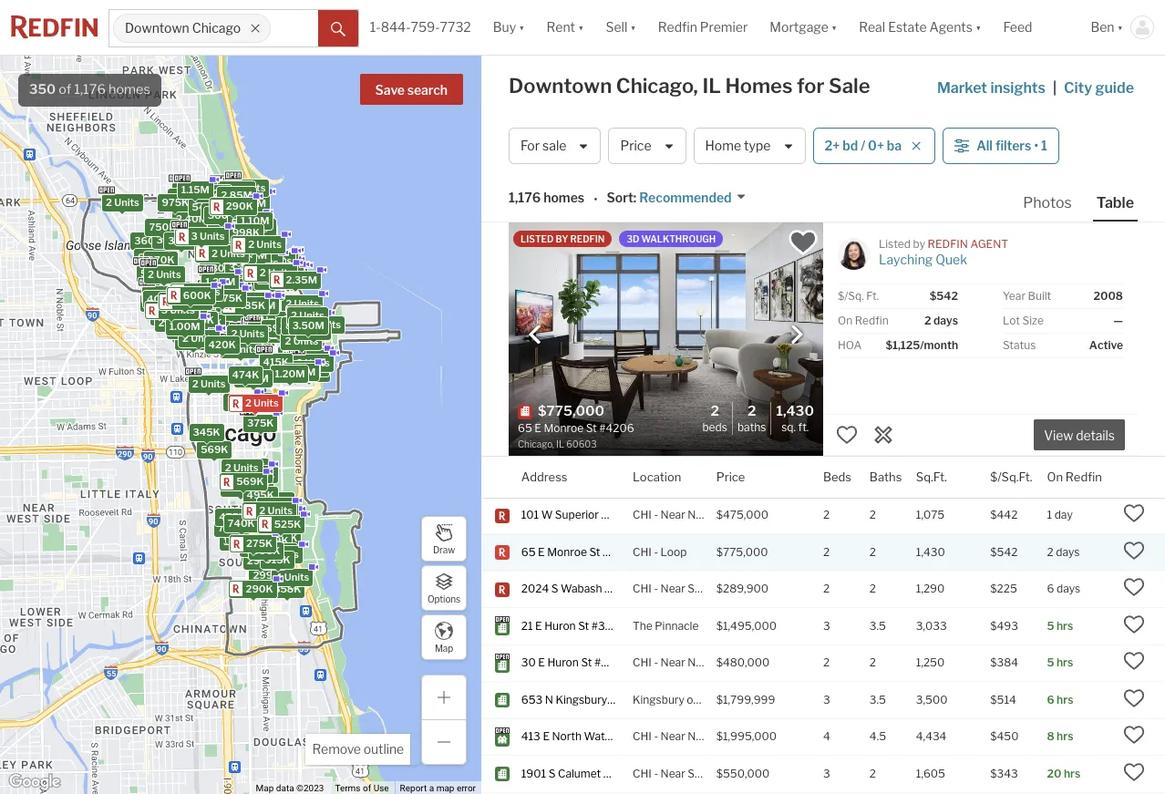 Task type: describe. For each thing, give the bounding box(es) containing it.
listed
[[879, 237, 911, 251]]

s for wabash
[[551, 582, 558, 596]]

535k
[[187, 314, 214, 327]]

0 vertical spatial 525k
[[265, 274, 292, 287]]

1 chi from the top
[[633, 508, 652, 522]]

quek
[[936, 252, 967, 267]]

2 vertical spatial 2.00m
[[285, 336, 317, 348]]

325k
[[227, 395, 254, 408]]

near for #204
[[661, 582, 685, 596]]

0 horizontal spatial 360k
[[134, 234, 162, 247]]

0 vertical spatial on
[[838, 314, 853, 327]]

beds button
[[823, 457, 852, 498]]

options button
[[421, 565, 467, 611]]

$450
[[990, 730, 1019, 743]]

of for terms
[[363, 783, 371, 793]]

2 baths
[[738, 403, 766, 434]]

575k
[[140, 267, 167, 280]]

1 horizontal spatial 675k
[[282, 366, 309, 379]]

615k
[[271, 257, 297, 269]]

hrs for $514
[[1057, 693, 1074, 707]]

$/sq. ft.
[[838, 289, 879, 303]]

on redfin button
[[1047, 457, 1102, 498]]

rent ▾ button
[[547, 0, 584, 55]]

0 horizontal spatial homes
[[109, 81, 150, 98]]

ft. inside the 1,430 sq. ft.
[[798, 420, 809, 434]]

type
[[744, 138, 771, 154]]

2.53m
[[235, 197, 266, 209]]

0 vertical spatial 1.10m
[[233, 186, 261, 199]]

st for #2302
[[610, 693, 621, 707]]

1,290
[[916, 582, 945, 596]]

remove
[[312, 741, 361, 757]]

1,176 inside the 1,176 homes •
[[509, 190, 541, 205]]

3.5 for 3,033
[[870, 619, 886, 633]]

st for #905
[[601, 508, 612, 522]]

1901 s calumet ave #901 link
[[521, 767, 652, 782]]

475k down 1.80m
[[216, 291, 243, 304]]

0 vertical spatial price button
[[609, 128, 686, 164]]

remove 2+ bd / 0+ ba image
[[911, 140, 922, 151]]

1 vertical spatial $542
[[990, 545, 1018, 559]]

0 vertical spatial 500k
[[235, 181, 263, 194]]

favorite this home image for 1 day
[[1123, 503, 1145, 525]]

1 vertical spatial 375k
[[247, 417, 274, 430]]

st right the water
[[618, 730, 629, 743]]

1 kingsbury from the left
[[556, 693, 607, 707]]

ave for #901
[[603, 767, 623, 780]]

699k
[[273, 262, 301, 275]]

favorite button image
[[788, 227, 819, 258]]

side down park
[[720, 730, 742, 743]]

1.01m
[[285, 332, 313, 345]]

day
[[1055, 508, 1073, 522]]

submit search image
[[331, 22, 345, 36]]

$225
[[990, 582, 1017, 596]]

—
[[1113, 314, 1123, 327]]

5 chi from the top
[[633, 730, 652, 743]]

sale
[[829, 74, 870, 98]]

$/sq.
[[838, 289, 864, 303]]

459k
[[271, 272, 298, 284]]

295k
[[247, 554, 274, 567]]

s for calumet
[[549, 767, 556, 780]]

499k up 3.70m at the left top
[[225, 248, 253, 261]]

x-out this home image
[[873, 424, 894, 446]]

2.25m
[[285, 363, 316, 376]]

0 vertical spatial 330k
[[220, 208, 248, 221]]

2 vertical spatial 375k
[[239, 534, 266, 547]]

|
[[1053, 79, 1057, 97]]

redfin inside button
[[1066, 469, 1102, 484]]

480k
[[300, 324, 328, 337]]

1 vertical spatial 569k
[[236, 475, 264, 488]]

north down the
[[688, 730, 717, 743]]

413 e north water st chi - near north side
[[521, 730, 742, 743]]

2 chi from the top
[[633, 545, 652, 559]]

e for 21
[[535, 619, 542, 633]]

1 vertical spatial 1.95m
[[228, 225, 258, 238]]

670k
[[147, 253, 175, 266]]

the
[[702, 693, 719, 707]]

998k
[[232, 226, 260, 239]]

redfin for listed by redfin agent layching quek
[[928, 237, 968, 251]]

0 horizontal spatial 1.40m
[[157, 288, 187, 301]]

photo of 65 e monroe st #4206, chicago, il 60603 image
[[509, 222, 823, 456]]

0 vertical spatial 1,176
[[74, 81, 106, 98]]

5 hrs for $493
[[1047, 619, 1073, 633]]

1 vertical spatial 525k
[[274, 517, 301, 530]]

0 vertical spatial 400k
[[147, 292, 175, 305]]

real estate agents ▾ link
[[859, 0, 981, 55]]

20
[[1047, 767, 1062, 780]]

1 vertical spatial 400k
[[168, 306, 196, 319]]

1.80m
[[204, 262, 234, 275]]

w
[[541, 508, 553, 522]]

hrs for $493
[[1057, 619, 1073, 633]]

favorite this home image for $384
[[1123, 650, 1145, 672]]

0 vertical spatial days
[[934, 314, 958, 327]]

1 horizontal spatial price
[[716, 469, 745, 484]]

1 vertical spatial 740k
[[228, 517, 255, 530]]

map for map data ©2023
[[256, 783, 274, 793]]

rent ▾
[[547, 19, 584, 35]]

1 vertical spatial 599k
[[215, 272, 243, 284]]

725k
[[230, 529, 256, 542]]

420k
[[208, 338, 236, 351]]

view details button
[[1034, 420, 1125, 451]]

listed by redfin
[[521, 233, 605, 244]]

2.50m
[[217, 202, 249, 215]]

$493
[[990, 619, 1018, 633]]

monroe
[[547, 545, 587, 559]]

2 vertical spatial 569k
[[261, 534, 288, 547]]

1 vertical spatial 290k
[[246, 583, 273, 595]]

#3503
[[592, 619, 627, 633]]

terms of use link
[[335, 783, 389, 793]]

home
[[705, 138, 741, 154]]

1 horizontal spatial 775k
[[273, 268, 300, 281]]

chi - near south side for $289,900
[[633, 582, 743, 596]]

385k
[[270, 532, 297, 544]]

0 horizontal spatial 330k
[[168, 234, 195, 247]]

favorite this home image for 8 hrs
[[1123, 724, 1145, 746]]

0 vertical spatial 599k
[[236, 195, 263, 208]]

0 vertical spatial 2.00m
[[217, 222, 249, 235]]

price inside "button"
[[620, 138, 652, 154]]

1 vertical spatial 1.10m
[[241, 214, 269, 227]]

$384
[[990, 656, 1019, 670]]

huron for 30
[[547, 656, 579, 670]]

1 vertical spatial price button
[[716, 457, 745, 498]]

21 e huron st #3503 link
[[521, 619, 627, 634]]

2 vertical spatial 400k
[[237, 461, 265, 473]]

1.35m
[[179, 335, 209, 348]]

6 chi from the top
[[633, 767, 652, 780]]

2.80m
[[227, 229, 259, 242]]

rent
[[547, 19, 575, 35]]

0 horizontal spatial beds
[[702, 420, 728, 434]]

north left the water
[[552, 730, 582, 743]]

of for 350
[[59, 81, 71, 98]]

chi - near south side for $550,000
[[633, 767, 743, 780]]

315k
[[235, 531, 260, 544]]

3d walkthrough
[[627, 233, 716, 244]]

mortgage ▾
[[770, 19, 837, 35]]

• for 1,176 homes •
[[594, 191, 598, 207]]

st for #4206
[[589, 545, 600, 559]]

park
[[722, 693, 745, 707]]

0 vertical spatial 1.95m
[[211, 204, 241, 217]]

on inside button
[[1047, 469, 1063, 484]]

1 vertical spatial beds
[[823, 469, 852, 484]]

1 vertical spatial 1.25m
[[274, 274, 303, 286]]

4 near from the top
[[661, 730, 685, 743]]

1.00m
[[169, 320, 200, 333]]

844-
[[381, 19, 411, 35]]

0 horizontal spatial 2 days
[[925, 314, 958, 327]]

buy ▾
[[493, 19, 525, 35]]

65 e monroe st #4206 link
[[521, 545, 638, 560]]

loop
[[661, 545, 687, 559]]

367k
[[156, 234, 183, 247]]

mortgage ▾ button
[[759, 0, 848, 55]]

buy ▾ button
[[493, 0, 525, 55]]

1 vertical spatial baths
[[870, 469, 902, 484]]

1 vertical spatial 500k
[[252, 544, 280, 557]]

homes inside the 1,176 homes •
[[544, 190, 585, 205]]

sq.ft. button
[[916, 457, 947, 498]]

2 - from the top
[[654, 545, 658, 559]]

2.70m
[[251, 260, 282, 273]]

5 for 21 e huron st #3503 the pinnacle
[[1047, 619, 1054, 633]]

1-
[[370, 19, 381, 35]]

0 vertical spatial 290k
[[226, 200, 253, 213]]

pinnacle
[[655, 619, 699, 633]]

sort
[[607, 190, 634, 205]]

209k
[[257, 254, 285, 267]]

2 vertical spatial 1.95m
[[258, 274, 288, 287]]

size
[[1023, 314, 1044, 327]]

photos
[[1023, 194, 1072, 212]]

feed
[[1003, 19, 1032, 35]]

all filters • 1 button
[[943, 128, 1059, 164]]

▾ for ben ▾
[[1117, 19, 1123, 35]]

rent ▾ button
[[536, 0, 595, 55]]

1,430 for 1,430
[[916, 545, 945, 559]]

3,033
[[916, 619, 947, 633]]

a
[[429, 783, 434, 793]]

6 for 6 days
[[1047, 582, 1054, 596]]

hoa
[[838, 338, 862, 352]]

0 vertical spatial 675k
[[185, 225, 212, 238]]

1 vertical spatial 700k
[[247, 468, 275, 481]]

$442
[[990, 508, 1018, 522]]

on
[[687, 693, 700, 707]]

2 vertical spatial 700k
[[267, 505, 294, 518]]

e for 65
[[538, 545, 545, 559]]

$550,000
[[716, 767, 770, 780]]

hrs for $384
[[1057, 656, 1073, 670]]

▾ for rent ▾
[[578, 19, 584, 35]]

0 vertical spatial 700k
[[290, 307, 318, 320]]

$/sq.ft.
[[990, 469, 1033, 484]]

favorite this home image for $493
[[1123, 614, 1145, 635]]

buy ▾ button
[[482, 0, 536, 55]]

5 hrs for $384
[[1047, 656, 1073, 670]]

1 vertical spatial 1
[[1047, 508, 1052, 522]]

north up $775,000
[[688, 508, 717, 522]]

475k up 725k
[[219, 511, 246, 523]]

st for #3503
[[578, 619, 589, 633]]

950k
[[298, 316, 325, 329]]

1 horizontal spatial on redfin
[[1047, 469, 1102, 484]]

0 vertical spatial baths
[[738, 420, 766, 434]]

redfin inside "button"
[[658, 19, 697, 35]]

listed
[[521, 233, 554, 244]]

ben
[[1091, 19, 1115, 35]]

map region
[[0, 27, 481, 794]]

hrs for $343
[[1064, 767, 1081, 780]]

sell ▾
[[606, 19, 636, 35]]

358k
[[274, 583, 301, 595]]

0 horizontal spatial 390k
[[233, 263, 261, 276]]

previous button image
[[526, 325, 544, 343]]

near for #905
[[661, 508, 685, 522]]



Task type: locate. For each thing, give the bounding box(es) containing it.
st left #4206
[[589, 545, 600, 559]]

0 horizontal spatial baths
[[738, 420, 766, 434]]

beds left 2 baths
[[702, 420, 728, 434]]

0+
[[868, 138, 884, 154]]

1 vertical spatial 2.00m
[[219, 247, 251, 260]]

price button up $475,000
[[716, 457, 745, 498]]

2 favorite this home image from the top
[[1123, 614, 1145, 635]]

kingsbury right n
[[556, 693, 607, 707]]

0 vertical spatial on redfin
[[838, 314, 889, 327]]

395k
[[244, 541, 271, 554]]

0 horizontal spatial redfin
[[658, 19, 697, 35]]

2 vertical spatial favorite this home image
[[1123, 650, 1145, 672]]

for
[[521, 138, 540, 154]]

0 horizontal spatial downtown
[[125, 20, 189, 36]]

- up #2302
[[654, 656, 658, 670]]

price up :
[[620, 138, 652, 154]]

near right #204
[[661, 582, 685, 596]]

0 vertical spatial ft.
[[866, 289, 879, 303]]

0 horizontal spatial 1,176
[[74, 81, 106, 98]]

5 hrs up 6 hrs
[[1047, 656, 1073, 670]]

30
[[521, 656, 536, 670]]

il
[[702, 74, 721, 98]]

0 horizontal spatial on
[[838, 314, 853, 327]]

495k
[[247, 489, 274, 502]]

653 n kingsbury st #2302
[[521, 693, 657, 707]]

redfin down 'view details'
[[1066, 469, 1102, 484]]

0 vertical spatial redfin
[[658, 19, 697, 35]]

real
[[859, 19, 885, 35]]

outline
[[364, 741, 404, 757]]

units
[[241, 181, 266, 194], [209, 183, 234, 196], [227, 195, 252, 207], [241, 195, 266, 208], [213, 195, 238, 208], [114, 196, 139, 209], [213, 220, 238, 233], [247, 221, 273, 234], [248, 227, 273, 239], [200, 230, 225, 243], [257, 238, 282, 251], [240, 239, 265, 252], [252, 244, 277, 257], [220, 247, 245, 260], [265, 254, 290, 267], [267, 254, 292, 267], [268, 255, 294, 268], [253, 256, 279, 269], [230, 260, 255, 273], [270, 262, 295, 275], [250, 262, 275, 275], [244, 266, 269, 279], [268, 266, 293, 279], [156, 269, 181, 281], [278, 269, 303, 282], [273, 273, 298, 286], [264, 275, 290, 288], [247, 279, 273, 292], [195, 285, 220, 298], [159, 288, 184, 300], [213, 289, 238, 302], [238, 292, 263, 304], [242, 294, 267, 306], [250, 294, 275, 307], [184, 295, 209, 307], [153, 296, 178, 309], [228, 297, 254, 310], [294, 297, 319, 310], [243, 299, 268, 312], [162, 300, 187, 313], [170, 303, 195, 316], [170, 304, 195, 317], [228, 308, 253, 321], [299, 309, 324, 322], [171, 309, 196, 322], [163, 310, 188, 323], [223, 311, 248, 324], [261, 314, 286, 326], [167, 316, 192, 329], [316, 318, 341, 331], [288, 319, 313, 332], [260, 323, 285, 336], [240, 327, 265, 340], [257, 328, 283, 340], [191, 332, 216, 345], [246, 332, 271, 345], [242, 332, 267, 345], [293, 335, 318, 347], [233, 343, 258, 356], [290, 348, 315, 361], [296, 351, 321, 364], [299, 352, 324, 365], [305, 356, 330, 369], [300, 361, 325, 374], [301, 367, 326, 379], [201, 377, 226, 390], [247, 394, 272, 407], [254, 397, 279, 410], [233, 461, 259, 474], [244, 468, 269, 480], [233, 481, 258, 494], [266, 495, 291, 507], [269, 500, 295, 513], [268, 504, 293, 517], [276, 508, 301, 521], [256, 513, 281, 526], [232, 536, 257, 548], [254, 547, 279, 560], [274, 548, 299, 561], [284, 571, 309, 584]]

330k down 750k
[[168, 234, 195, 247]]

view details
[[1044, 428, 1115, 443]]

475k down '575k'
[[146, 288, 173, 300]]

1 horizontal spatial price button
[[716, 457, 745, 498]]

1 horizontal spatial of
[[363, 783, 371, 793]]

3 favorite this home image from the top
[[1123, 650, 1145, 672]]

1.40m down '575k'
[[157, 288, 187, 301]]

6 right $225 on the bottom of page
[[1047, 582, 1054, 596]]

▾ for sell ▾
[[630, 19, 636, 35]]

$542
[[930, 289, 958, 303], [990, 545, 1018, 559]]

ave left #204
[[604, 582, 624, 596]]

$542 down quek
[[930, 289, 958, 303]]

4 - from the top
[[654, 656, 658, 670]]

1 horizontal spatial ft.
[[866, 289, 879, 303]]

0 horizontal spatial 695k
[[201, 228, 229, 241]]

report a map error link
[[400, 783, 476, 793]]

700k up 495k
[[247, 468, 275, 481]]

south for $550,000
[[688, 767, 718, 780]]

st for #5007
[[581, 656, 592, 670]]

st left #905
[[601, 508, 612, 522]]

360k
[[208, 209, 235, 221], [134, 234, 162, 247]]

0 vertical spatial 2 days
[[925, 314, 958, 327]]

5 inside map region
[[281, 348, 288, 361]]

1 south from the top
[[688, 582, 718, 596]]

2 near from the top
[[661, 582, 685, 596]]

hrs up 8 hrs
[[1057, 693, 1074, 707]]

0 vertical spatial chi - near south side
[[633, 582, 743, 596]]

4,434
[[916, 730, 947, 743]]

0 vertical spatial 5
[[281, 348, 288, 361]]

south for $289,900
[[688, 582, 718, 596]]

2 days
[[925, 314, 958, 327], [1047, 545, 1080, 559]]

1,176 right the '350'
[[74, 81, 106, 98]]

985k
[[214, 222, 241, 235]]

1 vertical spatial homes
[[544, 190, 585, 205]]

1 horizontal spatial redfin
[[855, 314, 889, 327]]

65 e monroe st #4206 chi - loop
[[521, 545, 687, 559]]

5.25m
[[229, 261, 260, 274]]

near down "pinnacle"
[[661, 656, 685, 670]]

heading
[[518, 402, 666, 451]]

favorite button checkbox
[[788, 227, 819, 258]]

400k up 1.00m
[[168, 306, 196, 319]]

1 chi - near south side from the top
[[633, 582, 743, 596]]

1 horizontal spatial map
[[435, 642, 453, 653]]

740k up 315k on the left of the page
[[228, 517, 255, 530]]

$775,000
[[716, 545, 768, 559]]

on redfin up day
[[1047, 469, 1102, 484]]

▾ for buy ▾
[[519, 19, 525, 35]]

2 days down day
[[1047, 545, 1080, 559]]

©2023
[[296, 783, 324, 793]]

favorite this home image
[[836, 424, 858, 446], [1123, 503, 1145, 525], [1123, 540, 1145, 562], [1123, 687, 1145, 709], [1123, 724, 1145, 746], [1123, 761, 1145, 783]]

5 up 6 hrs
[[1047, 656, 1054, 670]]

835k
[[253, 284, 281, 297]]

remove downtown chicago image
[[250, 23, 261, 34]]

0 horizontal spatial 775k
[[217, 185, 243, 198]]

1 horizontal spatial kingsbury
[[633, 693, 685, 707]]

1 vertical spatial price
[[716, 469, 745, 484]]

0 vertical spatial 1
[[1041, 138, 1047, 154]]

700k
[[290, 307, 318, 320], [247, 468, 275, 481], [267, 505, 294, 518]]

5 down 1.01m
[[281, 348, 288, 361]]

3.5 left 3,033
[[870, 619, 886, 633]]

0 vertical spatial s
[[551, 582, 558, 596]]

350 of 1,176 homes
[[29, 81, 150, 98]]

map for map
[[435, 642, 453, 653]]

ba
[[887, 138, 902, 154]]

3,500
[[916, 693, 948, 707]]

5 hrs
[[1047, 619, 1073, 633], [1047, 656, 1073, 670]]

2 inside 2 beds
[[711, 403, 719, 419]]

3.5 up 4.5
[[870, 693, 886, 707]]

330k up 985k
[[220, 208, 248, 221]]

1.60m
[[264, 254, 295, 267]]

0 vertical spatial ave
[[604, 582, 624, 596]]

1,176 up "listed"
[[509, 190, 541, 205]]

downtown left chicago
[[125, 20, 189, 36]]

290k
[[226, 200, 253, 213], [246, 583, 273, 595]]

2024 s wabash ave #204
[[521, 582, 654, 596]]

side down $1,995,000
[[721, 767, 743, 780]]

625k
[[172, 191, 199, 203]]

2.00m down 895k
[[285, 336, 317, 348]]

view
[[1044, 428, 1073, 443]]

1 horizontal spatial 390k
[[266, 261, 294, 273]]

1 3.5 from the top
[[870, 619, 886, 633]]

1 vertical spatial map
[[256, 783, 274, 793]]

2 5 hrs from the top
[[1047, 656, 1073, 670]]

• inside button
[[1034, 138, 1039, 154]]

address button
[[521, 457, 568, 498]]

▾ right mortgage
[[831, 19, 837, 35]]

0 vertical spatial map
[[435, 642, 453, 653]]

▾ right ben
[[1117, 19, 1123, 35]]

1 horizontal spatial 2 days
[[1047, 545, 1080, 559]]

2 vertical spatial days
[[1057, 582, 1081, 596]]

2 3.5 from the top
[[870, 693, 886, 707]]

downtown for downtown chicago, il homes for sale
[[509, 74, 612, 98]]

1 vertical spatial 775k
[[273, 268, 300, 281]]

1 vertical spatial 675k
[[282, 366, 309, 379]]

ft. right sq.
[[798, 420, 809, 434]]

0 vertical spatial 3.5
[[870, 619, 886, 633]]

3.5 for 3,500
[[870, 693, 886, 707]]

675k down 5 units
[[282, 366, 309, 379]]

1 horizontal spatial beds
[[823, 469, 852, 484]]

favorite this home image
[[1123, 577, 1145, 598], [1123, 614, 1145, 635], [1123, 650, 1145, 672]]

chi right #5007
[[633, 656, 652, 670]]

price up $475,000
[[716, 469, 745, 484]]

kingsbury on the park
[[633, 693, 745, 707]]

1,430 for 1,430 sq. ft.
[[776, 403, 814, 419]]

0 vertical spatial huron
[[545, 619, 576, 633]]

- right #905
[[654, 508, 658, 522]]

1 inside button
[[1041, 138, 1047, 154]]

569k up 495k
[[236, 475, 264, 488]]

499k
[[230, 216, 258, 229], [245, 240, 273, 253], [225, 248, 253, 261]]

895k
[[285, 319, 313, 332]]

3 ▾ from the left
[[630, 19, 636, 35]]

homes
[[725, 74, 793, 98]]

5 for 30 e huron st #5007 chi - near north side
[[1047, 656, 1054, 670]]

3 chi from the top
[[633, 582, 652, 596]]

6 ▾ from the left
[[1117, 19, 1123, 35]]

2.00m down 649k
[[217, 222, 249, 235]]

• inside the 1,176 homes •
[[594, 191, 598, 207]]

of left use
[[363, 783, 371, 793]]

0 horizontal spatial 1,430
[[776, 403, 814, 419]]

chi - near south side down 413 e north water st chi - near north side
[[633, 767, 743, 780]]

2024
[[521, 582, 549, 596]]

redfin up quek
[[928, 237, 968, 251]]

7.50m
[[224, 187, 256, 200]]

5 ▾ from the left
[[976, 19, 981, 35]]

▾ right agents
[[976, 19, 981, 35]]

1.95m up 850k
[[228, 225, 258, 238]]

near down kingsbury on the park
[[661, 730, 685, 743]]

360k up 985k
[[208, 209, 235, 221]]

on up the hoa
[[838, 314, 853, 327]]

1 vertical spatial favorite this home image
[[1123, 614, 1145, 635]]

the
[[633, 619, 653, 633]]

ft. right $/sq.
[[866, 289, 879, 303]]

3 - from the top
[[654, 582, 658, 596]]

2 days up the $1,125/month
[[925, 314, 958, 327]]

water
[[584, 730, 616, 743]]

hrs right the 8 on the right
[[1057, 730, 1074, 743]]

2 kingsbury from the left
[[633, 693, 685, 707]]

2 chi - near south side from the top
[[633, 767, 743, 780]]

740k
[[211, 215, 239, 227], [228, 517, 255, 530]]

st left #3503 at the bottom right
[[578, 619, 589, 633]]

sale
[[543, 138, 567, 154]]

1 vertical spatial s
[[549, 767, 556, 780]]

near up loop
[[661, 508, 685, 522]]

1 horizontal spatial 695k
[[266, 322, 293, 335]]

next button image
[[788, 325, 806, 343]]

all filters • 1
[[977, 138, 1047, 154]]

5 hrs down 6 days
[[1047, 619, 1073, 633]]

2.85m
[[221, 189, 252, 202]]

6 up the 8 on the right
[[1047, 693, 1055, 707]]

1 horizontal spatial baths
[[870, 469, 902, 484]]

huron for 21
[[545, 619, 576, 633]]

1,430
[[776, 403, 814, 419], [916, 545, 945, 559]]

30 e huron st #5007 link
[[521, 656, 630, 671]]

1 left day
[[1047, 508, 1052, 522]]

0 vertical spatial 360k
[[208, 209, 235, 221]]

675k down "544k"
[[185, 225, 212, 238]]

3 near from the top
[[661, 656, 685, 670]]

525k
[[265, 274, 292, 287], [274, 517, 301, 530]]

walkthrough
[[641, 233, 716, 244]]

4 chi from the top
[[633, 656, 652, 670]]

2 beds
[[702, 403, 728, 434]]

1 horizontal spatial 1.25m
[[274, 274, 303, 286]]

•
[[1034, 138, 1039, 154], [594, 191, 598, 207]]

400k down '575k'
[[147, 292, 175, 305]]

photos button
[[1020, 193, 1093, 220]]

485k
[[238, 299, 265, 312]]

0 horizontal spatial on redfin
[[838, 314, 889, 327]]

1 vertical spatial ft.
[[798, 420, 809, 434]]

None search field
[[271, 10, 318, 47]]

sell ▾ button
[[606, 0, 636, 55]]

huron
[[545, 619, 576, 633], [547, 656, 579, 670]]

0 horizontal spatial price button
[[609, 128, 686, 164]]

of right the '350'
[[59, 81, 71, 98]]

569k down '345k'
[[201, 443, 228, 456]]

399k
[[268, 265, 295, 278], [194, 317, 222, 330], [243, 482, 270, 495], [235, 536, 262, 549]]

days right $225 on the bottom of page
[[1057, 582, 1081, 596]]

homes
[[109, 81, 150, 98], [544, 190, 585, 205]]

favorite this home image for 20 hrs
[[1123, 761, 1145, 783]]

499k up 2.80m
[[230, 216, 258, 229]]

for sale button
[[509, 128, 601, 164]]

5
[[281, 348, 288, 361], [1047, 619, 1054, 633], [1047, 656, 1054, 670]]

569k up the 915k
[[261, 534, 288, 547]]

1.95m up 985k
[[211, 204, 241, 217]]

0 vertical spatial favorite this home image
[[1123, 577, 1145, 598]]

0 vertical spatial homes
[[109, 81, 150, 98]]

0 vertical spatial price
[[620, 138, 652, 154]]

1 favorite this home image from the top
[[1123, 577, 1145, 598]]

▾ for mortgage ▾
[[831, 19, 837, 35]]

south down $1,995,000
[[688, 767, 718, 780]]

465k
[[263, 272, 290, 285]]

0 vertical spatial 775k
[[217, 185, 243, 198]]

redfin for listed by redfin
[[570, 233, 605, 244]]

5 near from the top
[[661, 767, 685, 780]]

1 horizontal spatial 360k
[[208, 209, 235, 221]]

0 vertical spatial 1.25m
[[176, 184, 205, 197]]

1 horizontal spatial •
[[1034, 138, 1039, 154]]

- down #2302
[[654, 730, 658, 743]]

by
[[913, 237, 925, 251]]

guide
[[1095, 79, 1134, 97]]

0 horizontal spatial 1.25m
[[176, 184, 205, 197]]

1,430 up sq.
[[776, 403, 814, 419]]

1 vertical spatial 6
[[1047, 693, 1055, 707]]

▾ right buy
[[519, 19, 525, 35]]

huron right 21
[[545, 619, 576, 633]]

435k
[[244, 274, 271, 287]]

1.40m up 640k
[[221, 183, 252, 196]]

▾ right rent
[[578, 19, 584, 35]]

0 horizontal spatial $542
[[930, 289, 958, 303]]

1 vertical spatial 695k
[[266, 322, 293, 335]]

2 vertical spatial redfin
[[1066, 469, 1102, 484]]

beds
[[702, 420, 728, 434], [823, 469, 852, 484]]

0 vertical spatial 375k
[[205, 206, 232, 218]]

2 6 from the top
[[1047, 693, 1055, 707]]

- right #901
[[654, 767, 658, 780]]

1 vertical spatial 1,176
[[509, 190, 541, 205]]

2 vertical spatial 599k
[[222, 305, 249, 318]]

0 vertical spatial 740k
[[211, 215, 239, 227]]

redfin down the $/sq. ft.
[[855, 314, 889, 327]]

favorite this home image for $225
[[1123, 577, 1145, 598]]

/
[[861, 138, 865, 154]]

insights
[[991, 79, 1046, 97]]

side for $475,000
[[720, 508, 742, 522]]

map inside button
[[435, 642, 453, 653]]

• for all filters • 1
[[1034, 138, 1039, 154]]

downtown down rent
[[509, 74, 612, 98]]

google image
[[5, 770, 65, 794]]

$542 down $442
[[990, 545, 1018, 559]]

2 south from the top
[[688, 767, 718, 780]]

side up park
[[720, 656, 742, 670]]

4 ▾ from the left
[[831, 19, 837, 35]]

0 horizontal spatial kingsbury
[[556, 693, 607, 707]]

5 - from the top
[[654, 730, 658, 743]]

1 horizontal spatial 1.40m
[[221, 183, 252, 196]]

2 ▾ from the left
[[578, 19, 584, 35]]

0 horizontal spatial 675k
[[185, 225, 212, 238]]

market insights | city guide
[[937, 79, 1134, 97]]

1 vertical spatial 2 days
[[1047, 545, 1080, 559]]

0 horizontal spatial •
[[594, 191, 598, 207]]

days for $542
[[1056, 545, 1080, 559]]

calumet
[[558, 767, 601, 780]]

ave left #901
[[603, 767, 623, 780]]

near for #901
[[661, 767, 685, 780]]

1 6 from the top
[[1047, 582, 1054, 596]]

6 for 6 hrs
[[1047, 693, 1055, 707]]

st left #5007
[[581, 656, 592, 670]]

kingsbury
[[556, 693, 607, 707], [633, 693, 685, 707]]

1 vertical spatial 3.5
[[870, 693, 886, 707]]

700k down 495k
[[267, 505, 294, 518]]

0 horizontal spatial redfin
[[570, 233, 605, 244]]

homes down downtown chicago
[[109, 81, 150, 98]]

1 vertical spatial redfin
[[855, 314, 889, 327]]

1 horizontal spatial 1,176
[[509, 190, 541, 205]]

1 5 hrs from the top
[[1047, 619, 1073, 633]]

2 inside 2 baths
[[748, 403, 756, 419]]

1 vertical spatial of
[[363, 783, 371, 793]]

favorite this home image for 2 days
[[1123, 540, 1145, 562]]

349k
[[242, 513, 270, 525]]

e right 21
[[535, 619, 542, 633]]

379k
[[243, 233, 270, 246]]

days for $225
[[1057, 582, 1081, 596]]

layching
[[879, 252, 933, 267]]

south up "pinnacle"
[[688, 582, 718, 596]]

1 horizontal spatial on
[[1047, 469, 1063, 484]]

375k
[[205, 206, 232, 218], [247, 417, 274, 430], [239, 534, 266, 547]]

1 - from the top
[[654, 508, 658, 522]]

layching quek image
[[827, 238, 877, 288]]

0 vertical spatial 1.40m
[[221, 183, 252, 196]]

side for $550,000
[[721, 767, 743, 780]]

2.48m
[[237, 269, 268, 282]]

1 near from the top
[[661, 508, 685, 522]]

north up the
[[688, 656, 717, 670]]

favorite this home image for 6 hrs
[[1123, 687, 1145, 709]]

map button
[[421, 615, 467, 660]]

375k up 985k
[[205, 206, 232, 218]]

1.05m
[[155, 298, 185, 311]]

ave for #204
[[604, 582, 624, 596]]

st left #2302
[[610, 693, 621, 707]]

e
[[538, 545, 545, 559], [535, 619, 542, 633], [538, 656, 545, 670], [543, 730, 550, 743]]

1 vertical spatial huron
[[547, 656, 579, 670]]

1 horizontal spatial downtown
[[509, 74, 612, 98]]

ft.
[[866, 289, 879, 303], [798, 420, 809, 434]]

north
[[688, 508, 717, 522], [688, 656, 717, 670], [552, 730, 582, 743], [688, 730, 717, 743]]

1 vertical spatial downtown
[[509, 74, 612, 98]]

chi left loop
[[633, 545, 652, 559]]

chi down 413 e north water st chi - near north side
[[633, 767, 652, 780]]

side for $289,900
[[721, 582, 743, 596]]

price button up :
[[609, 128, 686, 164]]

1.95m down 2.70m
[[258, 274, 288, 287]]

chi - near south side up "pinnacle"
[[633, 582, 743, 596]]

0 vertical spatial 6
[[1047, 582, 1054, 596]]

- up "pinnacle"
[[654, 582, 658, 596]]

redfin inside listed by redfin agent layching quek
[[928, 237, 968, 251]]

draw
[[433, 544, 455, 555]]

0 vertical spatial 569k
[[201, 443, 228, 456]]

downtown for downtown chicago
[[125, 20, 189, 36]]

499k up 209k
[[245, 240, 273, 253]]

near right #901
[[661, 767, 685, 780]]

1 ▾ from the left
[[519, 19, 525, 35]]

buy
[[493, 19, 516, 35]]

downtown chicago, il homes for sale
[[509, 74, 870, 98]]

e for 413
[[543, 730, 550, 743]]

hrs for $450
[[1057, 730, 1074, 743]]

1 vertical spatial 5 hrs
[[1047, 656, 1073, 670]]

6 - from the top
[[654, 767, 658, 780]]

hrs up 6 hrs
[[1057, 656, 1073, 670]]

0 vertical spatial 1,430
[[776, 403, 814, 419]]

days up the $1,125/month
[[934, 314, 958, 327]]

e for 30
[[538, 656, 545, 670]]

695k down the 2.40m
[[201, 228, 229, 241]]

s right 1901
[[549, 767, 556, 780]]

map left 'data'
[[256, 783, 274, 793]]



Task type: vqa. For each thing, say whether or not it's contained in the screenshot.
Los Angeles Real Estate Agents link
no



